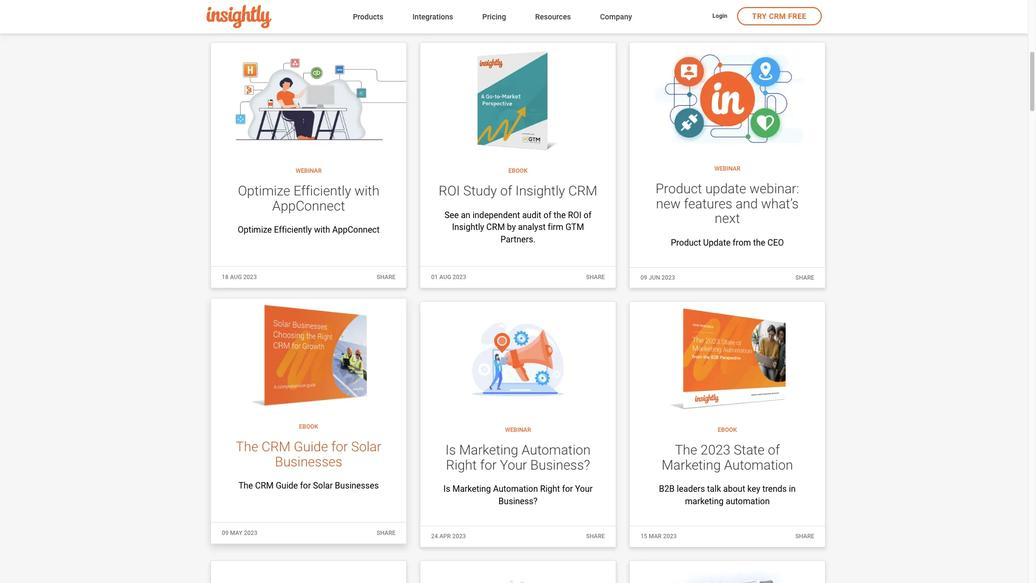 Task type: locate. For each thing, give the bounding box(es) containing it.
1 horizontal spatial webinar
[[505, 426, 531, 433]]

nov for 06
[[230, 15, 242, 22]]

nov left pricing link
[[440, 15, 452, 22]]

0 vertical spatial optimize
[[238, 183, 290, 199]]

the left the ceo
[[753, 237, 766, 248]]

2 01 from the top
[[431, 274, 438, 281]]

of up gtm
[[584, 210, 592, 220]]

jun
[[649, 274, 660, 281]]

0 horizontal spatial the
[[554, 210, 566, 220]]

resources
[[535, 12, 571, 21]]

1 horizontal spatial the
[[753, 237, 766, 248]]

product inside "product update webinar: new features and what's next"
[[656, 181, 702, 197]]

0 vertical spatial businesses
[[275, 454, 342, 470]]

0 vertical spatial roi
[[439, 183, 460, 199]]

nov for 01
[[440, 15, 452, 22]]

0 vertical spatial 01
[[431, 15, 438, 22]]

pricing link
[[482, 10, 506, 25]]

for inside the crm guide for solar businesses
[[331, 439, 348, 455]]

2 optimize efficiently with appconnect from the top
[[238, 225, 380, 235]]

0 horizontal spatial ebook
[[299, 423, 318, 430]]

of
[[500, 183, 512, 199], [544, 210, 552, 220], [584, 210, 592, 220], [768, 442, 780, 458]]

01 for 01 aug 2023
[[431, 274, 438, 281]]

aug
[[230, 274, 242, 281], [440, 274, 451, 281]]

roi
[[439, 183, 460, 199], [568, 210, 582, 220]]

share for the 2023 state of marketing automation
[[796, 533, 815, 540]]

0 horizontal spatial right
[[446, 457, 477, 473]]

09 for product update webinar: new features and what's next
[[641, 274, 648, 281]]

0 vertical spatial with
[[355, 183, 380, 199]]

1 horizontal spatial your
[[575, 484, 593, 494]]

the
[[554, 210, 566, 220], [753, 237, 766, 248]]

automation inside the 2023 state of marketing automation
[[724, 457, 793, 473]]

0 horizontal spatial roi
[[439, 183, 460, 199]]

insightly inside see an independent audit of the roi of insightly crm by analyst firm gtm partners.
[[452, 222, 484, 232]]

0 vertical spatial solar
[[351, 439, 382, 455]]

01 nov 2023
[[431, 15, 467, 22]]

see an independent audit of the roi of insightly crm by analyst firm gtm partners.
[[445, 210, 592, 244]]

2023
[[244, 15, 257, 22], [453, 15, 467, 22], [243, 274, 257, 281], [453, 274, 466, 281], [662, 274, 675, 281], [701, 442, 731, 458], [244, 530, 257, 537], [452, 533, 466, 540], [663, 533, 677, 540]]

1 horizontal spatial 09
[[641, 274, 648, 281]]

1 vertical spatial 01
[[431, 274, 438, 281]]

0 vertical spatial is
[[446, 442, 456, 458]]

independent
[[473, 210, 520, 220]]

1 optimize efficiently with appconnect from the top
[[238, 183, 380, 214]]

09 left the may
[[222, 530, 229, 537]]

of right the state
[[768, 442, 780, 458]]

roi inside see an independent audit of the roi of insightly crm by analyst firm gtm partners.
[[568, 210, 582, 220]]

crm inside the crm guide for solar businesses
[[262, 439, 291, 455]]

marketing
[[459, 442, 519, 458], [662, 457, 721, 473], [453, 484, 491, 494]]

1 vertical spatial your
[[575, 484, 593, 494]]

0 horizontal spatial aug
[[230, 274, 242, 281]]

the
[[236, 439, 258, 455], [675, 442, 698, 458], [239, 481, 253, 491]]

products link
[[353, 10, 383, 25]]

1 vertical spatial insightly
[[452, 222, 484, 232]]

2023 for is marketing automation right for your business?
[[452, 533, 466, 540]]

optimize
[[238, 183, 290, 199], [238, 225, 272, 235]]

optimize efficiently with appconnect
[[238, 183, 380, 214], [238, 225, 380, 235]]

insightly logo image
[[206, 5, 271, 28]]

0 vertical spatial optimize efficiently with appconnect
[[238, 183, 380, 214]]

product for product update webinar: new features and what's next
[[656, 181, 702, 197]]

1 vertical spatial efficiently
[[274, 225, 312, 235]]

talk
[[707, 484, 721, 494]]

0 horizontal spatial insightly
[[452, 222, 484, 232]]

1 vertical spatial roi
[[568, 210, 582, 220]]

the inside the 2023 state of marketing automation
[[675, 442, 698, 458]]

nov right 06
[[230, 15, 242, 22]]

09 left jun
[[641, 274, 648, 281]]

for
[[331, 439, 348, 455], [480, 457, 497, 473], [300, 481, 311, 491], [562, 484, 573, 494]]

partners.
[[501, 234, 536, 244]]

1 vertical spatial the crm guide for solar businesses
[[239, 481, 379, 491]]

with
[[355, 183, 380, 199], [314, 225, 330, 235]]

b2b leaders talk about key trends in marketing automation
[[659, 484, 796, 506]]

2023 inside the 2023 state of marketing automation
[[701, 442, 731, 458]]

see
[[445, 210, 459, 220]]

ebook
[[509, 167, 528, 174], [299, 423, 318, 430], [718, 426, 737, 433]]

try crm free button
[[737, 7, 822, 25]]

1 vertical spatial 09
[[222, 530, 229, 537]]

product
[[656, 181, 702, 197], [671, 237, 701, 248]]

your
[[500, 457, 527, 473], [575, 484, 593, 494]]

insightly down the an
[[452, 222, 484, 232]]

insightly up audit
[[516, 183, 565, 199]]

1 vertical spatial optimize
[[238, 225, 272, 235]]

product update webinar: new features and what's next
[[656, 181, 800, 226]]

1 vertical spatial is
[[444, 484, 450, 494]]

0 vertical spatial your
[[500, 457, 527, 473]]

may
[[230, 530, 242, 537]]

0 horizontal spatial your
[[500, 457, 527, 473]]

share
[[377, 15, 396, 22], [586, 15, 605, 22], [796, 15, 815, 22], [377, 274, 396, 281], [586, 274, 605, 281], [796, 274, 815, 281], [377, 530, 396, 537], [586, 533, 605, 540], [796, 533, 815, 540]]

15 mar 2023
[[641, 533, 677, 540]]

firm
[[548, 222, 564, 232]]

1 vertical spatial optimize efficiently with appconnect
[[238, 225, 380, 235]]

ebook for state
[[718, 426, 737, 433]]

1 horizontal spatial roi
[[568, 210, 582, 220]]

15
[[641, 533, 648, 540]]

2023 for the crm guide for solar businesses
[[244, 530, 257, 537]]

0 horizontal spatial nov
[[230, 15, 242, 22]]

the crm guide for solar businesses
[[236, 439, 382, 470], [239, 481, 379, 491]]

try
[[752, 12, 767, 21]]

1 vertical spatial right
[[540, 484, 560, 494]]

mar
[[649, 533, 662, 540]]

1 horizontal spatial nov
[[440, 15, 452, 22]]

0 horizontal spatial with
[[314, 225, 330, 235]]

webinar for marketing
[[505, 426, 531, 433]]

0 vertical spatial insightly
[[516, 183, 565, 199]]

1 vertical spatial the
[[753, 237, 766, 248]]

2 aug from the left
[[440, 274, 451, 281]]

1 vertical spatial businesses
[[335, 481, 379, 491]]

share for product update webinar: new features and what's next
[[796, 274, 815, 281]]

0 vertical spatial 09
[[641, 274, 648, 281]]

09
[[641, 274, 648, 281], [222, 530, 229, 537]]

1 horizontal spatial aug
[[440, 274, 451, 281]]

is
[[446, 442, 456, 458], [444, 484, 450, 494]]

1 horizontal spatial solar
[[351, 439, 382, 455]]

webinar
[[715, 165, 741, 172], [296, 167, 322, 174], [505, 426, 531, 433]]

2 horizontal spatial webinar
[[715, 165, 741, 172]]

ebook for of
[[509, 167, 528, 174]]

update
[[706, 181, 747, 197]]

automation
[[522, 442, 591, 458], [724, 457, 793, 473], [493, 484, 538, 494]]

roi up gtm
[[568, 210, 582, 220]]

the up the firm
[[554, 210, 566, 220]]

1 aug from the left
[[230, 274, 242, 281]]

0 vertical spatial appconnect
[[272, 198, 345, 214]]

2 horizontal spatial ebook
[[718, 426, 737, 433]]

resources link
[[535, 10, 571, 25]]

about
[[724, 484, 746, 494]]

1 vertical spatial business?
[[499, 496, 538, 506]]

free
[[788, 12, 807, 21]]

audit
[[522, 210, 542, 220]]

0 horizontal spatial webinar
[[296, 167, 322, 174]]

try crm free
[[752, 12, 807, 21]]

gtm
[[566, 222, 584, 232]]

0 vertical spatial product
[[656, 181, 702, 197]]

2023 for the 2023 state of marketing automation
[[663, 533, 677, 540]]

appconnect
[[272, 198, 345, 214], [332, 225, 380, 235]]

next
[[715, 211, 740, 226]]

1 vertical spatial appconnect
[[332, 225, 380, 235]]

of inside the 2023 state of marketing automation
[[768, 442, 780, 458]]

login link
[[713, 12, 728, 21]]

insightly
[[516, 183, 565, 199], [452, 222, 484, 232]]

key
[[748, 484, 761, 494]]

1 vertical spatial solar
[[313, 481, 333, 491]]

marketing inside the 2023 state of marketing automation
[[662, 457, 721, 473]]

businesses
[[275, 454, 342, 470], [335, 481, 379, 491]]

1 horizontal spatial right
[[540, 484, 560, 494]]

right
[[446, 457, 477, 473], [540, 484, 560, 494]]

webinar for efficiently
[[296, 167, 322, 174]]

1 vertical spatial with
[[314, 225, 330, 235]]

0 vertical spatial the
[[554, 210, 566, 220]]

solar
[[351, 439, 382, 455], [313, 481, 333, 491]]

analyst
[[518, 222, 546, 232]]

efficiently
[[294, 183, 351, 199], [274, 225, 312, 235]]

0 horizontal spatial 09
[[222, 530, 229, 537]]

06 nov 2023
[[222, 15, 257, 22]]

pricing
[[482, 12, 506, 21]]

1 vertical spatial product
[[671, 237, 701, 248]]

is marketing automation right for your business?
[[446, 442, 591, 473], [444, 484, 593, 506]]

aug for optimize efficiently with appconnect
[[230, 274, 242, 281]]

1 01 from the top
[[431, 15, 438, 22]]

crm inside see an independent audit of the roi of insightly crm by analyst firm gtm partners.
[[487, 222, 505, 232]]

of up independent
[[500, 183, 512, 199]]

the inside see an independent audit of the roi of insightly crm by analyst firm gtm partners.
[[554, 210, 566, 220]]

0 horizontal spatial solar
[[313, 481, 333, 491]]

leaders
[[677, 484, 705, 494]]

roi up see
[[439, 183, 460, 199]]

0 vertical spatial is marketing automation right for your business?
[[446, 442, 591, 473]]

crm
[[769, 12, 786, 21], [569, 183, 598, 199], [487, 222, 505, 232], [262, 439, 291, 455], [255, 481, 274, 491]]

1 optimize from the top
[[238, 183, 290, 199]]

nov
[[230, 15, 242, 22], [440, 15, 452, 22]]

guide
[[294, 439, 328, 455], [276, 481, 298, 491]]

1 horizontal spatial ebook
[[509, 167, 528, 174]]



Task type: describe. For each thing, give the bounding box(es) containing it.
the 2023 state of marketing automation
[[662, 442, 793, 473]]

company
[[600, 12, 632, 21]]

webinar for update
[[715, 165, 741, 172]]

features
[[684, 196, 733, 211]]

01 aug 2023
[[431, 274, 466, 281]]

solar inside the crm guide for solar businesses
[[351, 439, 382, 455]]

24
[[431, 533, 438, 540]]

1 horizontal spatial with
[[355, 183, 380, 199]]

try crm free link
[[737, 7, 822, 25]]

1 vertical spatial is marketing automation right for your business?
[[444, 484, 593, 506]]

2023 for roi study of insightly crm
[[453, 274, 466, 281]]

06
[[222, 15, 229, 22]]

an
[[461, 210, 471, 220]]

09 jun 2023
[[641, 274, 675, 281]]

by
[[507, 222, 516, 232]]

of up the firm
[[544, 210, 552, 220]]

login
[[713, 13, 728, 20]]

ceo
[[768, 237, 784, 248]]

apr
[[440, 533, 451, 540]]

roi study of insightly crm
[[439, 183, 598, 199]]

0 vertical spatial guide
[[294, 439, 328, 455]]

18
[[222, 274, 229, 281]]

webinar:
[[750, 181, 800, 197]]

2023 for optimize efficiently with appconnect
[[243, 274, 257, 281]]

integrations
[[413, 12, 453, 21]]

what's
[[761, 196, 799, 211]]

automation
[[726, 496, 770, 506]]

businesses inside the crm guide for solar businesses
[[275, 454, 342, 470]]

in
[[789, 484, 796, 494]]

the for crm
[[236, 439, 258, 455]]

share for is marketing automation right for your business?
[[586, 533, 605, 540]]

the for leaders
[[675, 442, 698, 458]]

0 vertical spatial efficiently
[[294, 183, 351, 199]]

crm inside button
[[769, 12, 786, 21]]

company link
[[600, 10, 632, 25]]

state
[[734, 442, 765, 458]]

09 may 2023
[[222, 530, 257, 537]]

2023 for product update webinar: new features and what's next
[[662, 274, 675, 281]]

and
[[736, 196, 758, 211]]

update
[[703, 237, 731, 248]]

0 vertical spatial the crm guide for solar businesses
[[236, 439, 382, 470]]

09 for the crm guide for solar businesses
[[222, 530, 229, 537]]

trends
[[763, 484, 787, 494]]

1 vertical spatial guide
[[276, 481, 298, 491]]

0 vertical spatial business?
[[531, 457, 590, 473]]

2 optimize from the top
[[238, 225, 272, 235]]

from
[[733, 237, 751, 248]]

study
[[463, 183, 497, 199]]

01 for 01 nov 2023
[[431, 15, 438, 22]]

marketing
[[685, 496, 724, 506]]

0 vertical spatial right
[[446, 457, 477, 473]]

insightly logo link
[[206, 5, 336, 28]]

18 aug 2023
[[222, 274, 257, 281]]

ebook for guide
[[299, 423, 318, 430]]

share for optimize efficiently with appconnect
[[377, 274, 396, 281]]

1 horizontal spatial insightly
[[516, 183, 565, 199]]

share for the crm guide for solar businesses
[[377, 530, 396, 537]]

product update from the ceo
[[671, 237, 784, 248]]

product for product update from the ceo
[[671, 237, 701, 248]]

24 apr 2023
[[431, 533, 466, 540]]

share for roi study of insightly crm
[[586, 274, 605, 281]]

aug for roi study of insightly crm
[[440, 274, 451, 281]]

b2b
[[659, 484, 675, 494]]

products
[[353, 12, 383, 21]]

integrations link
[[413, 10, 453, 25]]

new
[[656, 196, 681, 211]]



Task type: vqa. For each thing, say whether or not it's contained in the screenshot.
5 social selling power moves to help you crush quota in 2023
no



